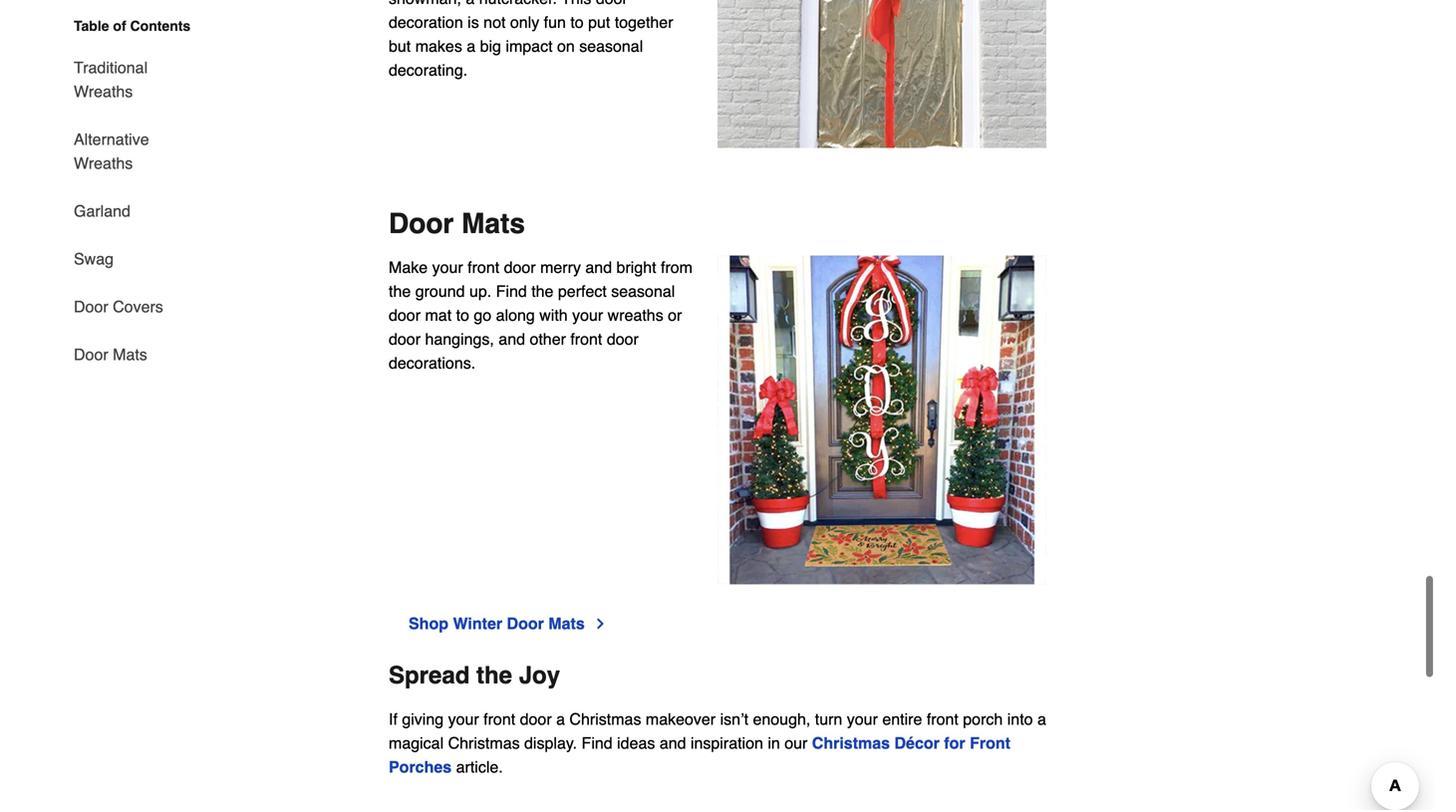 Task type: describe. For each thing, give the bounding box(es) containing it.
2 a from the left
[[1037, 710, 1046, 729]]

christmas décor for front porches link
[[389, 734, 1011, 777]]

your down perfect
[[572, 306, 603, 324]]

swag
[[74, 250, 114, 268]]

joy
[[519, 662, 560, 689]]

door covers
[[74, 297, 163, 316]]

door mats link
[[74, 331, 147, 367]]

front right other
[[570, 330, 602, 348]]

front down "spread the joy"
[[484, 710, 515, 729]]

decorations.
[[389, 354, 476, 372]]

from
[[661, 258, 693, 276]]

isn't
[[720, 710, 748, 729]]

front up for
[[927, 710, 959, 729]]

door left mat
[[389, 306, 421, 324]]

spread
[[389, 662, 470, 689]]

garland link
[[74, 187, 130, 235]]

1 a from the left
[[556, 710, 565, 729]]

magical
[[389, 734, 444, 753]]

alternative
[[74, 130, 149, 148]]

door down wreaths
[[607, 330, 639, 348]]

shop
[[409, 615, 448, 633]]

hangings,
[[425, 330, 494, 348]]

makeover
[[646, 710, 716, 729]]

go
[[474, 306, 492, 324]]

door up make
[[389, 208, 454, 239]]

door inside shop winter door mats link
[[507, 615, 544, 633]]

perfect
[[558, 282, 607, 300]]

merry
[[540, 258, 581, 276]]

door mats inside table of contents element
[[74, 345, 147, 364]]

enough,
[[753, 710, 811, 729]]

of
[[113, 18, 126, 34]]

winter
[[453, 615, 502, 633]]

1 horizontal spatial and
[[585, 258, 612, 276]]

along
[[496, 306, 535, 324]]

make
[[389, 258, 428, 276]]

door inside door mats link
[[74, 345, 108, 364]]

your right the turn
[[847, 710, 878, 729]]

your right giving in the left of the page
[[448, 710, 479, 729]]

2 horizontal spatial mats
[[548, 615, 585, 633]]

article.
[[452, 758, 503, 777]]

ground
[[415, 282, 465, 300]]

front
[[970, 734, 1011, 753]]

chevron right image
[[593, 616, 609, 632]]

covers
[[113, 297, 163, 316]]

inspiration
[[691, 734, 763, 753]]

garland
[[74, 202, 130, 220]]

table
[[74, 18, 109, 34]]

1 horizontal spatial christmas
[[570, 710, 641, 729]]

turn
[[815, 710, 842, 729]]

a front door decorated to look like a gift with gold wrapping paper and a red ribbon, and a wreath. image
[[718, 0, 1046, 148]]

christmas décor for front porches
[[389, 734, 1011, 777]]

spread the joy
[[389, 662, 560, 689]]

alternative wreaths link
[[74, 116, 207, 187]]

porch
[[963, 710, 1003, 729]]

wreaths for alternative wreaths
[[74, 154, 133, 172]]

mats inside table of contents element
[[113, 345, 147, 364]]

wreaths for traditional wreaths
[[74, 82, 133, 101]]

shop winter door mats link
[[409, 612, 609, 636]]

table of contents
[[74, 18, 191, 34]]

if
[[389, 710, 398, 729]]



Task type: vqa. For each thing, say whether or not it's contained in the screenshot.
enough, at the bottom
yes



Task type: locate. For each thing, give the bounding box(es) containing it.
1 wreaths from the top
[[74, 82, 133, 101]]

0 vertical spatial find
[[496, 282, 527, 300]]

make your front door merry and bright from the ground up. find the perfect seasonal door mat to go along with your wreaths or door hangings, and other front door decorations.
[[389, 258, 693, 372]]

front up up. in the left top of the page
[[468, 258, 499, 276]]

1 horizontal spatial a
[[1037, 710, 1046, 729]]

wreaths down traditional
[[74, 82, 133, 101]]

2 wreaths from the top
[[74, 154, 133, 172]]

find inside if giving your front door a christmas makeover isn't enough, turn your entire front porch into a magical christmas display. find ideas and inspiration in our
[[582, 734, 613, 753]]

0 vertical spatial mats
[[462, 208, 525, 239]]

wreaths inside traditional wreaths
[[74, 82, 133, 101]]

a up display.
[[556, 710, 565, 729]]

table of contents element
[[58, 16, 207, 367]]

contents
[[130, 18, 191, 34]]

door up door mats link
[[74, 297, 108, 316]]

the left joy
[[476, 662, 512, 689]]

seasonal
[[611, 282, 675, 300]]

a holiday door mat with red flowers and the words merry and bright in front of a decorated door. image
[[718, 255, 1046, 584]]

christmas inside 'christmas décor for front porches'
[[812, 734, 890, 753]]

0 horizontal spatial a
[[556, 710, 565, 729]]

door covers link
[[74, 283, 163, 331]]

door down door covers link
[[74, 345, 108, 364]]

door right winter
[[507, 615, 544, 633]]

if giving your front door a christmas makeover isn't enough, turn your entire front porch into a magical christmas display. find ideas and inspiration in our
[[389, 710, 1046, 753]]

alternative wreaths
[[74, 130, 149, 172]]

the up the with
[[531, 282, 554, 300]]

door mats down door covers link
[[74, 345, 147, 364]]

the down make
[[389, 282, 411, 300]]

find up along
[[496, 282, 527, 300]]

swag link
[[74, 235, 114, 283]]

and up perfect
[[585, 258, 612, 276]]

door up decorations.
[[389, 330, 421, 348]]

mats left chevron right icon
[[548, 615, 585, 633]]

0 horizontal spatial door mats
[[74, 345, 147, 364]]

christmas down the turn
[[812, 734, 890, 753]]

1 vertical spatial wreaths
[[74, 154, 133, 172]]

wreaths
[[608, 306, 663, 324]]

door inside door covers link
[[74, 297, 108, 316]]

traditional wreaths link
[[74, 44, 207, 116]]

door
[[389, 208, 454, 239], [74, 297, 108, 316], [74, 345, 108, 364], [507, 615, 544, 633]]

wreaths down "alternative"
[[74, 154, 133, 172]]

0 vertical spatial wreaths
[[74, 82, 133, 101]]

door left merry
[[504, 258, 536, 276]]

door mats up make
[[389, 208, 525, 239]]

into
[[1007, 710, 1033, 729]]

and
[[585, 258, 612, 276], [499, 330, 525, 348], [660, 734, 686, 753]]

up.
[[469, 282, 492, 300]]

bright
[[616, 258, 656, 276]]

1 horizontal spatial mats
[[462, 208, 525, 239]]

in
[[768, 734, 780, 753]]

1 vertical spatial door mats
[[74, 345, 147, 364]]

and inside if giving your front door a christmas makeover isn't enough, turn your entire front porch into a magical christmas display. find ideas and inspiration in our
[[660, 734, 686, 753]]

wreaths
[[74, 82, 133, 101], [74, 154, 133, 172]]

door mats
[[389, 208, 525, 239], [74, 345, 147, 364]]

door inside if giving your front door a christmas makeover isn't enough, turn your entire front porch into a magical christmas display. find ideas and inspiration in our
[[520, 710, 552, 729]]

other
[[530, 330, 566, 348]]

find inside make your front door merry and bright from the ground up. find the perfect seasonal door mat to go along with your wreaths or door hangings, and other front door decorations.
[[496, 282, 527, 300]]

mat
[[425, 306, 452, 324]]

christmas
[[570, 710, 641, 729], [448, 734, 520, 753], [812, 734, 890, 753]]

0 horizontal spatial and
[[499, 330, 525, 348]]

a
[[556, 710, 565, 729], [1037, 710, 1046, 729]]

your up 'ground'
[[432, 258, 463, 276]]

a right into
[[1037, 710, 1046, 729]]

1 vertical spatial find
[[582, 734, 613, 753]]

traditional
[[74, 58, 148, 77]]

traditional wreaths
[[74, 58, 148, 101]]

front
[[468, 258, 499, 276], [570, 330, 602, 348], [484, 710, 515, 729], [927, 710, 959, 729]]

or
[[668, 306, 682, 324]]

2 horizontal spatial and
[[660, 734, 686, 753]]

door up display.
[[520, 710, 552, 729]]

décor
[[894, 734, 940, 753]]

for
[[944, 734, 965, 753]]

find left ideas
[[582, 734, 613, 753]]

1 horizontal spatial door mats
[[389, 208, 525, 239]]

mats
[[462, 208, 525, 239], [113, 345, 147, 364], [548, 615, 585, 633]]

mats down covers
[[113, 345, 147, 364]]

2 vertical spatial and
[[660, 734, 686, 753]]

to
[[456, 306, 469, 324]]

porches
[[389, 758, 452, 777]]

0 horizontal spatial mats
[[113, 345, 147, 364]]

0 horizontal spatial find
[[496, 282, 527, 300]]

the
[[389, 282, 411, 300], [531, 282, 554, 300], [476, 662, 512, 689]]

1 horizontal spatial find
[[582, 734, 613, 753]]

1 horizontal spatial the
[[476, 662, 512, 689]]

1 vertical spatial mats
[[113, 345, 147, 364]]

with
[[539, 306, 568, 324]]

2 vertical spatial mats
[[548, 615, 585, 633]]

our
[[785, 734, 808, 753]]

0 horizontal spatial christmas
[[448, 734, 520, 753]]

and down along
[[499, 330, 525, 348]]

display.
[[524, 734, 577, 753]]

mats up up. in the left top of the page
[[462, 208, 525, 239]]

0 vertical spatial and
[[585, 258, 612, 276]]

find
[[496, 282, 527, 300], [582, 734, 613, 753]]

door
[[504, 258, 536, 276], [389, 306, 421, 324], [389, 330, 421, 348], [607, 330, 639, 348], [520, 710, 552, 729]]

ideas
[[617, 734, 655, 753]]

wreaths inside alternative wreaths
[[74, 154, 133, 172]]

your
[[432, 258, 463, 276], [572, 306, 603, 324], [448, 710, 479, 729], [847, 710, 878, 729]]

shop winter door mats
[[409, 615, 585, 633]]

0 vertical spatial door mats
[[389, 208, 525, 239]]

giving
[[402, 710, 444, 729]]

2 horizontal spatial christmas
[[812, 734, 890, 753]]

entire
[[882, 710, 922, 729]]

christmas up article.
[[448, 734, 520, 753]]

1 vertical spatial and
[[499, 330, 525, 348]]

and down makeover
[[660, 734, 686, 753]]

0 horizontal spatial the
[[389, 282, 411, 300]]

2 horizontal spatial the
[[531, 282, 554, 300]]

christmas up ideas
[[570, 710, 641, 729]]



